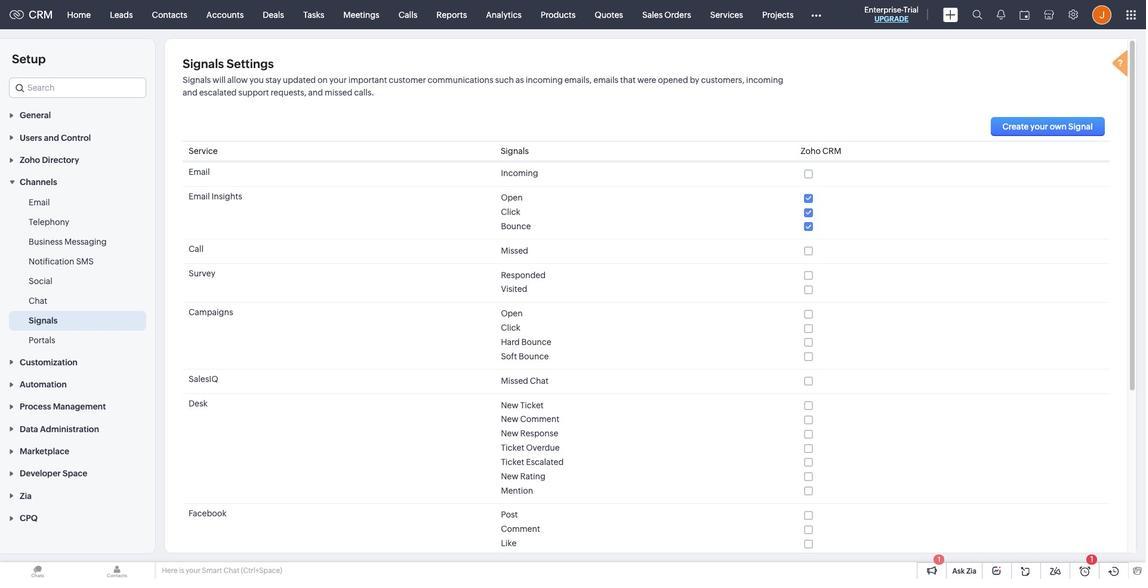 Task type: describe. For each thing, give the bounding box(es) containing it.
zoho directory
[[20, 155, 79, 165]]

telephony link
[[29, 216, 69, 228]]

will
[[213, 75, 226, 85]]

soft
[[501, 352, 517, 361]]

email inside channels region
[[29, 198, 50, 207]]

create menu image
[[943, 7, 958, 22]]

survey
[[189, 269, 215, 278]]

email link
[[29, 197, 50, 209]]

quotes link
[[585, 0, 633, 29]]

open for hard bounce
[[501, 309, 523, 318]]

signals element
[[990, 0, 1012, 29]]

campaigns
[[189, 307, 233, 317]]

process management button
[[0, 395, 155, 418]]

new ticket
[[501, 400, 544, 410]]

signals image
[[997, 10, 1005, 20]]

new for new response
[[501, 429, 519, 438]]

products link
[[531, 0, 585, 29]]

sales
[[642, 10, 663, 19]]

smart
[[202, 567, 222, 575]]

stay
[[265, 75, 281, 85]]

2 vertical spatial your
[[186, 567, 201, 575]]

signals up will
[[183, 57, 224, 70]]

new for new ticket
[[501, 400, 519, 410]]

0 vertical spatial ticket
[[520, 400, 544, 410]]

users and control
[[20, 133, 91, 142]]

overdue
[[526, 443, 560, 453]]

contacts link
[[142, 0, 197, 29]]

missed for missed
[[501, 246, 528, 255]]

leads link
[[100, 0, 142, 29]]

trial
[[904, 5, 919, 14]]

developer space
[[20, 469, 87, 478]]

home
[[67, 10, 91, 19]]

as
[[516, 75, 524, 85]]

users
[[20, 133, 42, 142]]

quotes
[[595, 10, 623, 19]]

cpq button
[[0, 507, 155, 529]]

signal
[[1068, 122, 1093, 131]]

notification
[[29, 257, 74, 266]]

responded
[[501, 270, 546, 280]]

email down service
[[189, 167, 210, 177]]

administration
[[40, 424, 99, 434]]

automation
[[20, 380, 67, 389]]

accounts link
[[197, 0, 253, 29]]

ask
[[952, 567, 965, 575]]

soft bounce
[[501, 352, 549, 361]]

settings
[[227, 57, 274, 70]]

ticket for overdue
[[501, 443, 524, 453]]

missed chat
[[501, 376, 549, 385]]

bounce for soft bounce
[[519, 352, 549, 361]]

1 horizontal spatial and
[[183, 88, 198, 97]]

will allow you stay updated on your important customer communications such as incoming emails, emails that were opened by customers, incoming and escalated support requests, and missed calls.
[[183, 75, 783, 97]]

by
[[690, 75, 699, 85]]

direct message
[[501, 553, 560, 562]]

new response
[[501, 429, 558, 438]]

zoho for zoho crm
[[801, 146, 821, 156]]

developer
[[20, 469, 61, 478]]

zoho for zoho directory
[[20, 155, 40, 165]]

salesiq
[[189, 374, 218, 384]]

create menu element
[[936, 0, 965, 29]]

emails
[[594, 75, 619, 85]]

sms
[[76, 257, 94, 266]]

customization
[[20, 357, 78, 367]]

0 vertical spatial bounce
[[501, 221, 531, 231]]

customer
[[389, 75, 426, 85]]

here is your smart chat (ctrl+space)
[[162, 567, 282, 575]]

here
[[162, 567, 178, 575]]

general
[[20, 111, 51, 120]]

create your own signal
[[1003, 122, 1093, 131]]

automation button
[[0, 373, 155, 395]]

1 horizontal spatial zia
[[966, 567, 977, 575]]

signals inside channels region
[[29, 316, 58, 326]]

cpq
[[20, 513, 38, 523]]

profile image
[[1092, 5, 1112, 24]]

accounts
[[206, 10, 244, 19]]

mention
[[501, 486, 533, 495]]

open for bounce
[[501, 193, 523, 203]]

enterprise-
[[864, 5, 904, 14]]

requests,
[[271, 88, 307, 97]]

control
[[61, 133, 91, 142]]

sales orders link
[[633, 0, 701, 29]]

process
[[20, 402, 51, 412]]

zoho directory button
[[0, 148, 155, 171]]

analytics link
[[477, 0, 531, 29]]

click for hard bounce
[[501, 323, 520, 333]]

management
[[53, 402, 106, 412]]

is
[[179, 567, 184, 575]]

bounce for hard bounce
[[521, 337, 551, 347]]

1 vertical spatial comment
[[501, 524, 540, 534]]

new for new rating
[[501, 471, 519, 481]]

users and control button
[[0, 126, 155, 148]]

meetings
[[343, 10, 380, 19]]

calendar image
[[1020, 10, 1030, 19]]

ticket escalated
[[501, 457, 564, 467]]

your inside the will allow you stay updated on your important customer communications such as incoming emails, emails that were opened by customers, incoming and escalated support requests, and missed calls.
[[329, 75, 347, 85]]

signals up 'escalated'
[[183, 75, 213, 85]]

zia inside dropdown button
[[20, 491, 32, 501]]

calls.
[[354, 88, 374, 97]]



Task type: locate. For each thing, give the bounding box(es) containing it.
0 horizontal spatial zia
[[20, 491, 32, 501]]

your inside create your own signal "button"
[[1030, 122, 1048, 131]]

customization button
[[0, 351, 155, 373]]

create your own signal button
[[991, 117, 1105, 136]]

data administration button
[[0, 418, 155, 440]]

your left own
[[1030, 122, 1048, 131]]

orders
[[664, 10, 691, 19]]

notification sms link
[[29, 256, 94, 268]]

your
[[329, 75, 347, 85], [1030, 122, 1048, 131], [186, 567, 201, 575]]

communications
[[428, 75, 493, 85]]

leads
[[110, 10, 133, 19]]

emails,
[[565, 75, 592, 85]]

chats image
[[0, 562, 75, 579]]

new up new comment
[[501, 400, 519, 410]]

projects
[[762, 10, 794, 19]]

call
[[189, 244, 204, 254]]

0 vertical spatial crm
[[29, 8, 53, 21]]

2 vertical spatial chat
[[223, 567, 239, 575]]

chat down social
[[29, 296, 47, 306]]

channels
[[20, 178, 57, 187]]

2 new from the top
[[501, 415, 519, 424]]

customers,
[[701, 75, 745, 85]]

and left 'escalated'
[[183, 88, 198, 97]]

0 vertical spatial missed
[[501, 246, 528, 255]]

Other Modules field
[[803, 5, 829, 24]]

comment down the post
[[501, 524, 540, 534]]

chat down soft bounce
[[530, 376, 549, 385]]

incoming
[[526, 75, 563, 85], [746, 75, 783, 85]]

important
[[348, 75, 387, 85]]

email left 'insights'
[[189, 192, 210, 201]]

services link
[[701, 0, 753, 29]]

your up missed
[[329, 75, 347, 85]]

bounce up soft bounce
[[521, 337, 551, 347]]

portals link
[[29, 335, 55, 346]]

search image
[[972, 10, 983, 20]]

zoho inside dropdown button
[[20, 155, 40, 165]]

ticket up new comment
[[520, 400, 544, 410]]

your right the is
[[186, 567, 201, 575]]

4 new from the top
[[501, 471, 519, 481]]

0 vertical spatial open
[[501, 193, 523, 203]]

deals
[[263, 10, 284, 19]]

calls
[[399, 10, 417, 19]]

analytics
[[486, 10, 522, 19]]

zia right ask
[[966, 567, 977, 575]]

1 vertical spatial ticket
[[501, 443, 524, 453]]

setup
[[12, 52, 46, 66]]

own
[[1050, 122, 1067, 131]]

upgrade
[[874, 15, 909, 23]]

tasks
[[303, 10, 324, 19]]

zia button
[[0, 484, 155, 507]]

comment
[[520, 415, 559, 424], [501, 524, 540, 534]]

(ctrl+space)
[[241, 567, 282, 575]]

1 vertical spatial your
[[1030, 122, 1048, 131]]

0 vertical spatial zia
[[20, 491, 32, 501]]

directory
[[42, 155, 79, 165]]

click for bounce
[[501, 207, 520, 217]]

1 click from the top
[[501, 207, 520, 217]]

1 open from the top
[[501, 193, 523, 203]]

missed down soft
[[501, 376, 528, 385]]

general button
[[0, 104, 155, 126]]

0 vertical spatial comment
[[520, 415, 559, 424]]

and right the users
[[44, 133, 59, 142]]

missed for missed chat
[[501, 376, 528, 385]]

0 vertical spatial your
[[329, 75, 347, 85]]

visited
[[501, 284, 527, 294]]

new down new ticket
[[501, 415, 519, 424]]

missed
[[325, 88, 352, 97]]

1 horizontal spatial 1
[[1090, 555, 1094, 564]]

hard
[[501, 337, 520, 347]]

ticket down new response
[[501, 443, 524, 453]]

data
[[20, 424, 38, 434]]

2 horizontal spatial chat
[[530, 376, 549, 385]]

bounce up responded
[[501, 221, 531, 231]]

bounce down hard bounce
[[519, 352, 549, 361]]

marketplace button
[[0, 440, 155, 462]]

opened
[[658, 75, 688, 85]]

incoming right as
[[526, 75, 563, 85]]

signals up portals link
[[29, 316, 58, 326]]

0 vertical spatial chat
[[29, 296, 47, 306]]

chat right smart
[[223, 567, 239, 575]]

2 horizontal spatial your
[[1030, 122, 1048, 131]]

new comment
[[501, 415, 559, 424]]

signals up the "incoming"
[[501, 146, 529, 156]]

1 horizontal spatial chat
[[223, 567, 239, 575]]

channels button
[[0, 171, 155, 193]]

click down the "incoming"
[[501, 207, 520, 217]]

rating
[[520, 471, 546, 481]]

0 horizontal spatial zoho
[[20, 155, 40, 165]]

2 vertical spatial ticket
[[501, 457, 524, 467]]

like
[[501, 539, 517, 548]]

business messaging link
[[29, 236, 107, 248]]

1 missed from the top
[[501, 246, 528, 255]]

1 horizontal spatial your
[[329, 75, 347, 85]]

comment up response
[[520, 415, 559, 424]]

facebook
[[189, 509, 227, 518]]

such
[[495, 75, 514, 85]]

1 vertical spatial zia
[[966, 567, 977, 575]]

1 vertical spatial open
[[501, 309, 523, 318]]

portals
[[29, 336, 55, 345]]

service
[[189, 146, 218, 156]]

new up mention
[[501, 471, 519, 481]]

2 incoming from the left
[[746, 75, 783, 85]]

and inside dropdown button
[[44, 133, 59, 142]]

1 horizontal spatial zoho
[[801, 146, 821, 156]]

2 horizontal spatial and
[[308, 88, 323, 97]]

1 new from the top
[[501, 400, 519, 410]]

missed up responded
[[501, 246, 528, 255]]

allow
[[227, 75, 248, 85]]

open down the "incoming"
[[501, 193, 523, 203]]

social link
[[29, 275, 52, 287]]

social
[[29, 277, 52, 286]]

open down the visited
[[501, 309, 523, 318]]

contacts image
[[79, 562, 155, 579]]

3 new from the top
[[501, 429, 519, 438]]

0 vertical spatial click
[[501, 207, 520, 217]]

new for new comment
[[501, 415, 519, 424]]

crm link
[[10, 8, 53, 21]]

new down new comment
[[501, 429, 519, 438]]

signals link
[[29, 315, 58, 327]]

direct
[[501, 553, 524, 562]]

email insights
[[189, 192, 242, 201]]

escalated
[[199, 88, 237, 97]]

signals settings
[[183, 57, 274, 70]]

1 vertical spatial bounce
[[521, 337, 551, 347]]

0 horizontal spatial your
[[186, 567, 201, 575]]

sales orders
[[642, 10, 691, 19]]

2 open from the top
[[501, 309, 523, 318]]

chat inside channels region
[[29, 296, 47, 306]]

1 vertical spatial click
[[501, 323, 520, 333]]

email down channels
[[29, 198, 50, 207]]

calls link
[[389, 0, 427, 29]]

notification sms
[[29, 257, 94, 266]]

projects link
[[753, 0, 803, 29]]

search element
[[965, 0, 990, 29]]

escalated
[[526, 457, 564, 467]]

incoming right customers,
[[746, 75, 783, 85]]

zoho crm
[[801, 146, 841, 156]]

1 vertical spatial chat
[[530, 376, 549, 385]]

ticket for escalated
[[501, 457, 524, 467]]

None field
[[9, 78, 146, 98]]

zia
[[20, 491, 32, 501], [966, 567, 977, 575]]

chat link
[[29, 295, 47, 307]]

you
[[250, 75, 264, 85]]

0 horizontal spatial incoming
[[526, 75, 563, 85]]

services
[[710, 10, 743, 19]]

deals link
[[253, 0, 294, 29]]

click up the hard
[[501, 323, 520, 333]]

post
[[501, 510, 518, 520]]

1 vertical spatial crm
[[823, 146, 841, 156]]

1 horizontal spatial incoming
[[746, 75, 783, 85]]

click
[[501, 207, 520, 217], [501, 323, 520, 333]]

ticket
[[520, 400, 544, 410], [501, 443, 524, 453], [501, 457, 524, 467]]

1 vertical spatial missed
[[501, 376, 528, 385]]

data administration
[[20, 424, 99, 434]]

channels region
[[0, 193, 155, 351]]

create
[[1003, 122, 1029, 131]]

business messaging
[[29, 237, 107, 247]]

0 horizontal spatial 1
[[938, 556, 941, 563]]

new rating
[[501, 471, 546, 481]]

desk
[[189, 399, 208, 408]]

ticket up new rating
[[501, 457, 524, 467]]

1 incoming from the left
[[526, 75, 563, 85]]

open
[[501, 193, 523, 203], [501, 309, 523, 318]]

and down on
[[308, 88, 323, 97]]

2 vertical spatial bounce
[[519, 352, 549, 361]]

zoho
[[801, 146, 821, 156], [20, 155, 40, 165]]

updated
[[283, 75, 316, 85]]

0 horizontal spatial crm
[[29, 8, 53, 21]]

2 click from the top
[[501, 323, 520, 333]]

reports
[[437, 10, 467, 19]]

Search text field
[[10, 78, 146, 97]]

bounce
[[501, 221, 531, 231], [521, 337, 551, 347], [519, 352, 549, 361]]

ticket overdue
[[501, 443, 560, 453]]

zia up cpq
[[20, 491, 32, 501]]

0 horizontal spatial and
[[44, 133, 59, 142]]

were
[[637, 75, 656, 85]]

profile element
[[1085, 0, 1119, 29]]

messaging
[[64, 237, 107, 247]]

0 horizontal spatial chat
[[29, 296, 47, 306]]

1 horizontal spatial crm
[[823, 146, 841, 156]]

2 missed from the top
[[501, 376, 528, 385]]



Task type: vqa. For each thing, say whether or not it's contained in the screenshot.
Signals within Channels Region
yes



